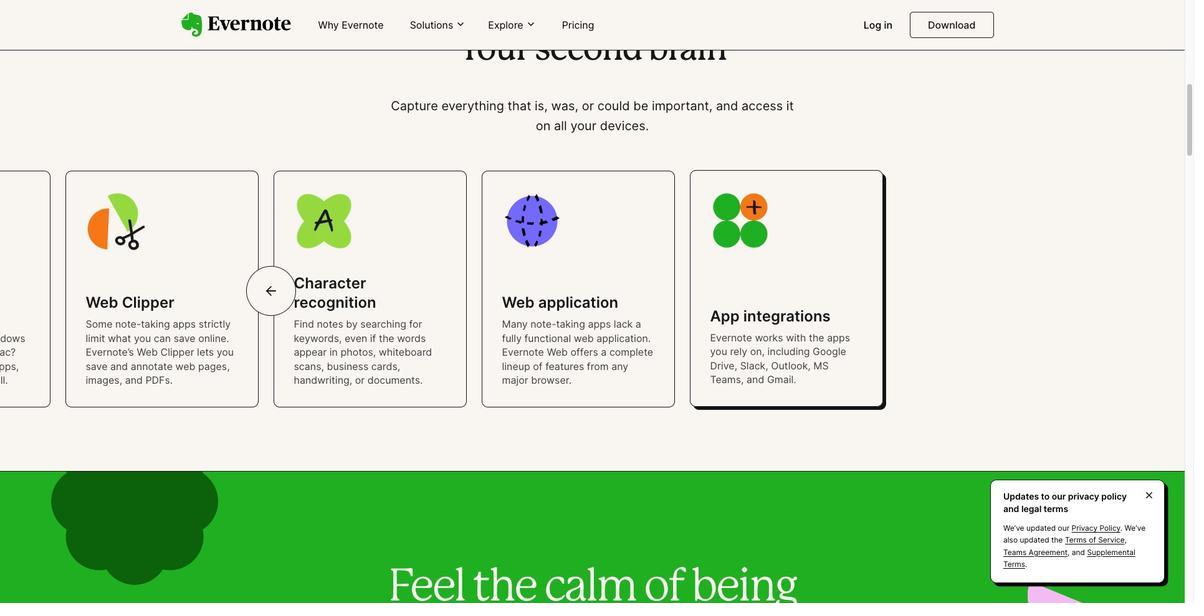 Task type: describe. For each thing, give the bounding box(es) containing it.
solutions
[[410, 19, 453, 31]]

major
[[502, 374, 528, 386]]

gmail.
[[767, 373, 796, 386]]

log
[[864, 19, 882, 31]]

slack,
[[740, 359, 768, 372]]

annotate
[[131, 360, 173, 372]]

why evernote link
[[311, 14, 391, 37]]

. for . we've also updated the
[[1121, 524, 1123, 533]]

find notes by searching for keywords, even if the words appear in photos, whiteboard scans, business cards, handwriting, or documents.
[[294, 318, 432, 386]]

download link
[[910, 12, 994, 38]]

and down evernote's
[[110, 360, 128, 372]]

evernote works with the apps you rely on, including google drive, slack, outlook, ms teams, and gmail.
[[710, 331, 850, 386]]

updates
[[1004, 491, 1039, 502]]

and inside the evernote works with the apps you rely on, including google drive, slack, outlook, ms teams, and gmail.
[[747, 373, 764, 386]]

web up many
[[502, 294, 535, 312]]

web inside "many note-taking apps lack a fully functional web application. evernote web offers a complete lineup of features from any major browser."
[[547, 346, 568, 358]]

the inside find notes by searching for keywords, even if the words appear in photos, whiteboard scans, business cards, handwriting, or documents.
[[379, 332, 394, 345]]

character
[[294, 274, 366, 292]]

explore button
[[485, 18, 540, 32]]

recognition
[[294, 294, 376, 312]]

1 horizontal spatial ,
[[1125, 536, 1127, 545]]

terms of service link
[[1065, 536, 1125, 545]]

features
[[545, 360, 584, 372]]

including
[[768, 345, 810, 358]]

works
[[755, 331, 783, 344]]

important,
[[652, 98, 713, 113]]

log in
[[864, 19, 893, 31]]

taking for application
[[556, 318, 585, 331]]

outlook,
[[771, 359, 811, 372]]

terms of service , teams agreement , and
[[1004, 536, 1127, 557]]

with
[[786, 331, 806, 344]]

also
[[1004, 536, 1018, 545]]

service
[[1098, 536, 1125, 545]]

web inside some note-taking apps strictly limit what you can save online. evernote's web clipper lets you save and annotate web pages, images, and pdfs.
[[137, 346, 158, 358]]

1 horizontal spatial a
[[636, 318, 641, 331]]

keywords,
[[294, 332, 342, 345]]

0 vertical spatial clipper
[[122, 294, 174, 312]]

devices.
[[600, 118, 649, 133]]

1 we've from the left
[[1004, 524, 1024, 533]]

taking for clipper
[[141, 318, 170, 331]]

web-clipper icon image
[[86, 191, 146, 251]]

fully
[[502, 332, 522, 345]]

searching
[[360, 318, 406, 331]]

and down annotate
[[125, 374, 143, 386]]

policy
[[1102, 491, 1127, 502]]

privacy
[[1068, 491, 1099, 502]]

or inside capture everything that is, was, or could be important, and access it on all your devices.
[[582, 98, 594, 113]]

supplemental terms link
[[1004, 548, 1136, 569]]

app
[[710, 307, 740, 325]]

teams agreement link
[[1004, 548, 1068, 557]]

apps for web clipper
[[173, 318, 196, 331]]

clipper inside some note-taking apps strictly limit what you can save online. evernote's web clipper lets you save and annotate web pages, images, and pdfs.
[[161, 346, 194, 358]]

terms
[[1044, 503, 1068, 514]]

documents.
[[368, 374, 423, 386]]

your second brain
[[458, 35, 727, 66]]

drive,
[[710, 359, 737, 372]]

and inside updates to our privacy policy and legal terms
[[1004, 503, 1019, 514]]

business
[[327, 360, 369, 372]]

on
[[536, 118, 551, 133]]

handwriting,
[[294, 374, 352, 386]]

1 horizontal spatial you
[[217, 346, 234, 358]]

capture everything that is, was, or could be important, and access it on all your devices.
[[391, 98, 794, 133]]

words
[[397, 332, 426, 345]]

0 horizontal spatial a
[[601, 346, 607, 358]]

access
[[742, 98, 783, 113]]

privacy policy link
[[1072, 524, 1121, 533]]

some
[[86, 318, 112, 331]]

was,
[[551, 98, 578, 113]]

web clipper
[[86, 294, 174, 312]]

the inside the evernote works with the apps you rely on, including google drive, slack, outlook, ms teams, and gmail.
[[809, 331, 824, 344]]

functional
[[525, 332, 571, 345]]

we've inside the . we've also updated the
[[1125, 524, 1146, 533]]

0 horizontal spatial save
[[86, 360, 108, 372]]

0 vertical spatial updated
[[1027, 524, 1056, 533]]

and inside the terms of service , teams agreement , and
[[1072, 548, 1085, 557]]

supplemental terms
[[1004, 548, 1136, 569]]

terms inside supplemental terms
[[1004, 560, 1025, 569]]

pdfs.
[[146, 374, 173, 386]]

application
[[538, 294, 618, 312]]

web-app icon image
[[502, 191, 562, 251]]

web application
[[502, 294, 618, 312]]

appear
[[294, 346, 327, 358]]

0 horizontal spatial you
[[134, 332, 151, 345]]

whiteboard
[[379, 346, 432, 358]]

. we've also updated the
[[1004, 524, 1146, 545]]

app integrations
[[710, 307, 831, 325]]

some note-taking apps strictly limit what you can save online. evernote's web clipper lets you save and annotate web pages, images, and pdfs.
[[86, 318, 234, 386]]

solutions button
[[406, 18, 470, 32]]

our for privacy
[[1058, 524, 1070, 533]]

rely
[[730, 345, 747, 358]]

limit
[[86, 332, 105, 345]]

that
[[508, 98, 531, 113]]

updates to our privacy policy and legal terms
[[1004, 491, 1127, 514]]

pricing
[[562, 19, 594, 31]]

evernote logo image
[[181, 13, 291, 37]]

policy
[[1100, 524, 1121, 533]]

you inside the evernote works with the apps you rely on, including google drive, slack, outlook, ms teams, and gmail.
[[710, 345, 727, 358]]

application.
[[597, 332, 651, 345]]

from
[[587, 360, 609, 372]]

brain
[[648, 35, 727, 66]]

google
[[813, 345, 846, 358]]



Task type: vqa. For each thing, say whether or not it's contained in the screenshot.
make
no



Task type: locate. For each thing, give the bounding box(es) containing it.
or inside find notes by searching for keywords, even if the words appear in photos, whiteboard scans, business cards, handwriting, or documents.
[[355, 374, 365, 386]]

save up images,
[[86, 360, 108, 372]]

0 horizontal spatial apps
[[173, 318, 196, 331]]

. inside the . we've also updated the
[[1121, 524, 1123, 533]]

0 horizontal spatial in
[[330, 346, 338, 358]]

0 horizontal spatial web
[[175, 360, 195, 372]]

note-
[[115, 318, 141, 331], [531, 318, 556, 331]]

0 vertical spatial in
[[884, 19, 893, 31]]

apps left strictly
[[173, 318, 196, 331]]

taking inside some note-taking apps strictly limit what you can save online. evernote's web clipper lets you save and annotate web pages, images, and pdfs.
[[141, 318, 170, 331]]

of up browser.
[[533, 360, 543, 372]]

1 vertical spatial clipper
[[161, 346, 194, 358]]

strictly
[[199, 318, 231, 331]]

2 vertical spatial evernote
[[502, 346, 544, 358]]

0 horizontal spatial of
[[533, 360, 543, 372]]

and down slack,
[[747, 373, 764, 386]]

is,
[[535, 98, 548, 113]]

you left can
[[134, 332, 151, 345]]

teams,
[[710, 373, 744, 386]]

a right lack on the right of page
[[636, 318, 641, 331]]

find
[[294, 318, 314, 331]]

evernote inside the evernote works with the apps you rely on, including google drive, slack, outlook, ms teams, and gmail.
[[710, 331, 752, 344]]

we've updated our privacy policy
[[1004, 524, 1121, 533]]

our up terms
[[1052, 491, 1066, 502]]

0 horizontal spatial the
[[379, 332, 394, 345]]

2 horizontal spatial the
[[1052, 536, 1063, 545]]

updated up 'teams agreement' "link"
[[1020, 536, 1049, 545]]

cards,
[[371, 360, 400, 372]]

integrations
[[743, 307, 831, 325]]

agreement
[[1029, 548, 1068, 557]]

1 horizontal spatial terms
[[1065, 536, 1087, 545]]

1 note- from the left
[[115, 318, 141, 331]]

for
[[409, 318, 422, 331]]

apps
[[173, 318, 196, 331], [588, 318, 611, 331], [827, 331, 850, 344]]

note- inside "many note-taking apps lack a fully functional web application. evernote web offers a complete lineup of features from any major browser."
[[531, 318, 556, 331]]

we've up also on the bottom right
[[1004, 524, 1024, 533]]

1 vertical spatial a
[[601, 346, 607, 358]]

even
[[345, 332, 367, 345]]

online.
[[198, 332, 229, 345]]

lineup
[[502, 360, 530, 372]]

terms down teams
[[1004, 560, 1025, 569]]

. down 'teams agreement' "link"
[[1025, 560, 1027, 569]]

, up supplemental
[[1125, 536, 1127, 545]]

and
[[716, 98, 738, 113], [110, 360, 128, 372], [747, 373, 764, 386], [125, 374, 143, 386], [1004, 503, 1019, 514], [1072, 548, 1085, 557]]

any
[[612, 360, 628, 372]]

of down privacy policy link
[[1089, 536, 1096, 545]]

you up drive,
[[710, 345, 727, 358]]

in inside find notes by searching for keywords, even if the words appear in photos, whiteboard scans, business cards, handwriting, or documents.
[[330, 346, 338, 358]]

character-recognition icon image
[[294, 191, 354, 251]]

1 vertical spatial ,
[[1068, 548, 1070, 557]]

1 horizontal spatial evernote
[[502, 346, 544, 358]]

1 vertical spatial evernote
[[710, 331, 752, 344]]

1 vertical spatial in
[[330, 346, 338, 358]]

we've
[[1004, 524, 1024, 533], [1125, 524, 1146, 533]]

1 horizontal spatial web
[[574, 332, 594, 345]]

evernote inside "many note-taking apps lack a fully functional web application. evernote web offers a complete lineup of features from any major browser."
[[502, 346, 544, 358]]

1 horizontal spatial the
[[809, 331, 824, 344]]

note- up functional
[[531, 318, 556, 331]]

0 vertical spatial our
[[1052, 491, 1066, 502]]

web up some
[[86, 294, 118, 312]]

apps inside the evernote works with the apps you rely on, including google drive, slack, outlook, ms teams, and gmail.
[[827, 331, 850, 344]]

a up from
[[601, 346, 607, 358]]

and down updates
[[1004, 503, 1019, 514]]

the right if
[[379, 332, 394, 345]]

0 horizontal spatial evernote
[[342, 19, 384, 31]]

1 horizontal spatial .
[[1121, 524, 1123, 533]]

of inside "many note-taking apps lack a fully functional web application. evernote web offers a complete lineup of features from any major browser."
[[533, 360, 543, 372]]

clipper up can
[[122, 294, 174, 312]]

notes
[[317, 318, 343, 331]]

2 horizontal spatial you
[[710, 345, 727, 358]]

2 we've from the left
[[1125, 524, 1146, 533]]

many note-taking apps lack a fully functional web application. evernote web offers a complete lineup of features from any major browser.
[[502, 318, 653, 386]]

1 vertical spatial of
[[1089, 536, 1096, 545]]

0 vertical spatial web
[[574, 332, 594, 345]]

.
[[1121, 524, 1123, 533], [1025, 560, 1027, 569]]

save right can
[[174, 332, 195, 345]]

0 horizontal spatial or
[[355, 374, 365, 386]]

0 vertical spatial of
[[533, 360, 543, 372]]

0 horizontal spatial note-
[[115, 318, 141, 331]]

web left the pages,
[[175, 360, 195, 372]]

2 note- from the left
[[531, 318, 556, 331]]

apps left lack on the right of page
[[588, 318, 611, 331]]

web
[[86, 294, 118, 312], [502, 294, 535, 312], [137, 346, 158, 358], [547, 346, 568, 358]]

0 horizontal spatial .
[[1025, 560, 1027, 569]]

privacy
[[1072, 524, 1098, 533]]

supplemental
[[1087, 548, 1136, 557]]

and inside capture everything that is, was, or could be important, and access it on all your devices.
[[716, 98, 738, 113]]

taking up can
[[141, 318, 170, 331]]

1 vertical spatial or
[[355, 374, 365, 386]]

web
[[574, 332, 594, 345], [175, 360, 195, 372]]

lack
[[614, 318, 633, 331]]

1 vertical spatial terms
[[1004, 560, 1025, 569]]

web inside "many note-taking apps lack a fully functional web application. evernote web offers a complete lineup of features from any major browser."
[[574, 332, 594, 345]]

and down the . we've also updated the
[[1072, 548, 1085, 557]]

your
[[571, 118, 597, 133]]

why evernote
[[318, 19, 384, 31]]

updated inside the . we've also updated the
[[1020, 536, 1049, 545]]

can
[[154, 332, 171, 345]]

1 horizontal spatial in
[[884, 19, 893, 31]]

clipper down can
[[161, 346, 194, 358]]

updated down legal at the right
[[1027, 524, 1056, 533]]

note- up the what on the left bottom
[[115, 318, 141, 331]]

0 vertical spatial a
[[636, 318, 641, 331]]

1 vertical spatial web
[[175, 360, 195, 372]]

1 horizontal spatial apps
[[588, 318, 611, 331]]

log in link
[[856, 14, 900, 37]]

web inside some note-taking apps strictly limit what you can save online. evernote's web clipper lets you save and annotate web pages, images, and pdfs.
[[175, 360, 195, 372]]

web up annotate
[[137, 346, 158, 358]]

0 vertical spatial evernote
[[342, 19, 384, 31]]

why
[[318, 19, 339, 31]]

explore
[[488, 19, 523, 31]]

apps icon image
[[710, 191, 770, 251]]

, down the . we've also updated the
[[1068, 548, 1070, 557]]

save
[[174, 332, 195, 345], [86, 360, 108, 372]]

the inside the . we've also updated the
[[1052, 536, 1063, 545]]

our
[[1052, 491, 1066, 502], [1058, 524, 1070, 533]]

if
[[370, 332, 376, 345]]

web up "features"
[[547, 346, 568, 358]]

on,
[[750, 345, 765, 358]]

everything
[[442, 98, 504, 113]]

character recognition
[[294, 274, 376, 312]]

our for privacy
[[1052, 491, 1066, 502]]

note- for clipper
[[115, 318, 141, 331]]

. up service in the right bottom of the page
[[1121, 524, 1123, 533]]

many
[[502, 318, 528, 331]]

terms inside the terms of service , teams agreement , and
[[1065, 536, 1087, 545]]

1 horizontal spatial save
[[174, 332, 195, 345]]

web up offers
[[574, 332, 594, 345]]

apps inside some note-taking apps strictly limit what you can save online. evernote's web clipper lets you save and annotate web pages, images, and pdfs.
[[173, 318, 196, 331]]

you
[[134, 332, 151, 345], [710, 345, 727, 358], [217, 346, 234, 358]]

0 horizontal spatial taking
[[141, 318, 170, 331]]

evernote inside why evernote link
[[342, 19, 384, 31]]

evernote right why
[[342, 19, 384, 31]]

pricing link
[[555, 14, 602, 37]]

terms down privacy
[[1065, 536, 1087, 545]]

our inside updates to our privacy policy and legal terms
[[1052, 491, 1066, 502]]

0 vertical spatial terms
[[1065, 536, 1087, 545]]

1 horizontal spatial of
[[1089, 536, 1096, 545]]

1 horizontal spatial taking
[[556, 318, 585, 331]]

ms
[[814, 359, 829, 372]]

1 vertical spatial save
[[86, 360, 108, 372]]

the
[[809, 331, 824, 344], [379, 332, 394, 345], [1052, 536, 1063, 545]]

what
[[108, 332, 131, 345]]

evernote up lineup
[[502, 346, 544, 358]]

in up business
[[330, 346, 338, 358]]

0 horizontal spatial ,
[[1068, 548, 1070, 557]]

1 horizontal spatial note-
[[531, 318, 556, 331]]

taking down application
[[556, 318, 585, 331]]

1 vertical spatial updated
[[1020, 536, 1049, 545]]

note- inside some note-taking apps strictly limit what you can save online. evernote's web clipper lets you save and annotate web pages, images, and pdfs.
[[115, 318, 141, 331]]

you up the pages,
[[217, 346, 234, 358]]

of inside the terms of service , teams agreement , and
[[1089, 536, 1096, 545]]

taking inside "many note-taking apps lack a fully functional web application. evernote web offers a complete lineup of features from any major browser."
[[556, 318, 585, 331]]

to
[[1041, 491, 1050, 502]]

and left access
[[716, 98, 738, 113]]

the up google
[[809, 331, 824, 344]]

0 vertical spatial ,
[[1125, 536, 1127, 545]]

1 horizontal spatial or
[[582, 98, 594, 113]]

1 horizontal spatial we've
[[1125, 524, 1146, 533]]

lets
[[197, 346, 214, 358]]

evernote's
[[86, 346, 134, 358]]

2 horizontal spatial evernote
[[710, 331, 752, 344]]

0 vertical spatial .
[[1121, 524, 1123, 533]]

in right the log at the right of the page
[[884, 19, 893, 31]]

the down we've updated our privacy policy
[[1052, 536, 1063, 545]]

or down business
[[355, 374, 365, 386]]

apps inside "many note-taking apps lack a fully functional web application. evernote web offers a complete lineup of features from any major browser."
[[588, 318, 611, 331]]

all
[[554, 118, 567, 133]]

second
[[535, 35, 642, 66]]

by
[[346, 318, 358, 331]]

our up the terms of service , teams agreement , and
[[1058, 524, 1070, 533]]

complete
[[610, 346, 653, 358]]

we've right policy
[[1125, 524, 1146, 533]]

it
[[786, 98, 794, 113]]

2 horizontal spatial apps
[[827, 331, 850, 344]]

evernote up rely
[[710, 331, 752, 344]]

0 vertical spatial or
[[582, 98, 594, 113]]

,
[[1125, 536, 1127, 545], [1068, 548, 1070, 557]]

0 horizontal spatial we've
[[1004, 524, 1024, 533]]

in
[[884, 19, 893, 31], [330, 346, 338, 358]]

download
[[928, 19, 976, 31]]

or up your
[[582, 98, 594, 113]]

clipper
[[122, 294, 174, 312], [161, 346, 194, 358]]

0 horizontal spatial terms
[[1004, 560, 1025, 569]]

1 vertical spatial our
[[1058, 524, 1070, 533]]

note- for application
[[531, 318, 556, 331]]

. for .
[[1025, 560, 1027, 569]]

apps up google
[[827, 331, 850, 344]]

2 taking from the left
[[556, 318, 585, 331]]

1 taking from the left
[[141, 318, 170, 331]]

taking
[[141, 318, 170, 331], [556, 318, 585, 331]]

1 vertical spatial .
[[1025, 560, 1027, 569]]

pages,
[[198, 360, 230, 372]]

capture
[[391, 98, 438, 113]]

0 vertical spatial save
[[174, 332, 195, 345]]

apps for web application
[[588, 318, 611, 331]]



